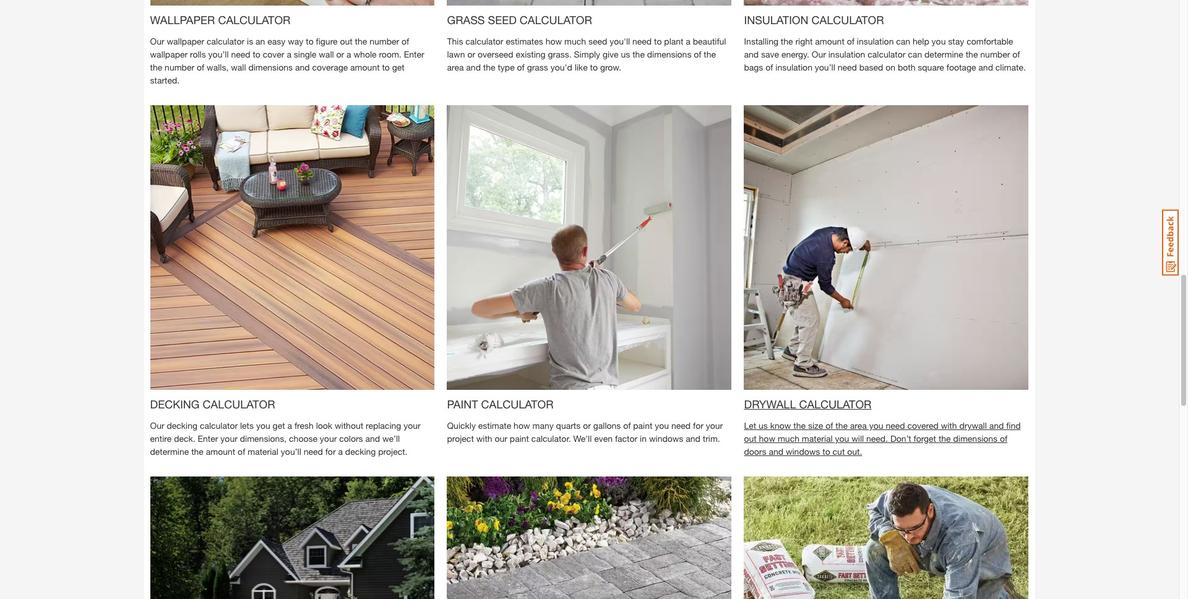 Task type: vqa. For each thing, say whether or not it's contained in the screenshot.
The Home Depot Logo
no



Task type: describe. For each thing, give the bounding box(es) containing it.
on
[[886, 62, 896, 72]]

square
[[918, 62, 944, 72]]

a inside this calculator estimates how much seed you'll need to plant a beautiful lawn or overseed existing grass. simply give us the dimensions of the area and the type of grass you'd like to grow.
[[686, 36, 691, 46]]

room.
[[379, 49, 402, 59]]

installing
[[744, 36, 779, 46]]

comfortable
[[967, 36, 1013, 46]]

need.
[[867, 433, 888, 444]]

your right the replacing
[[404, 420, 421, 431]]

need inside this calculator estimates how much seed you'll need to plant a beautiful lawn or overseed existing grass. simply give us the dimensions of the area and the type of grass you'd like to grow.
[[633, 36, 652, 46]]

calculator inside this calculator estimates how much seed you'll need to plant a beautiful lawn or overseed existing grass. simply give us the dimensions of the area and the type of grass you'd like to grow.
[[466, 36, 504, 46]]

of up climate.
[[1013, 49, 1020, 59]]

entire
[[150, 433, 172, 444]]

doors
[[744, 446, 767, 457]]

replacing
[[366, 420, 401, 431]]

size
[[808, 420, 823, 431]]

or inside our wallpaper calculator is an easy way to figure out the number of wallpaper rolls you'll need to cover a single wall or a whole room. enter the number of walls, wall dimensions and coverage amount to get started.
[[336, 49, 344, 59]]

the right the give
[[633, 49, 645, 59]]

estimate
[[478, 420, 511, 431]]

calculator inside our decking calculator lets you get a fresh look without replacing your entire deck. enter your dimensions, choose your colors and we'll determine the amount of material you'll need for a decking project.
[[200, 420, 238, 431]]

don't
[[891, 433, 912, 444]]

0 vertical spatial number
[[370, 36, 399, 46]]

and inside our wallpaper calculator is an easy way to figure out the number of wallpaper rolls you'll need to cover a single wall or a whole room. enter the number of walls, wall dimensions and coverage amount to get started.
[[295, 62, 310, 72]]

single
[[294, 49, 317, 59]]

how inside the quickly estimate how many quarts or gallons of paint you need for your project with our paint calculator. we'll even factor in windows and trim.
[[514, 420, 530, 431]]

much inside let us know the size of the area you need covered with drywall and find out how much material you will need. don't forget the dimensions of doors and windows to cut out.
[[778, 433, 800, 444]]

covered
[[908, 420, 939, 431]]

much inside this calculator estimates how much seed you'll need to plant a beautiful lawn or overseed existing grass. simply give us the dimensions of the area and the type of grass you'd like to grow.
[[565, 36, 586, 46]]

beautiful
[[693, 36, 726, 46]]

you'll
[[610, 36, 630, 46]]

know
[[770, 420, 791, 431]]

out inside our wallpaper calculator is an easy way to figure out the number of wallpaper rolls you'll need to cover a single wall or a whole room. enter the number of walls, wall dimensions and coverage amount to get started.
[[340, 36, 353, 46]]

and right footage
[[979, 62, 993, 72]]

enter inside our wallpaper calculator is an easy way to figure out the number of wallpaper rolls you'll need to cover a single wall or a whole room. enter the number of walls, wall dimensions and coverage amount to get started.
[[404, 49, 424, 59]]

factor
[[615, 433, 638, 444]]

0 vertical spatial wallpaper
[[167, 36, 204, 46]]

you inside the quickly estimate how many quarts or gallons of paint you need for your project with our paint calculator. we'll even factor in windows and trim.
[[655, 420, 669, 431]]

need inside our decking calculator lets you get a fresh look without replacing your entire deck. enter your dimensions, choose your colors and we'll determine the amount of material you'll need for a decking project.
[[304, 446, 323, 457]]

estimates
[[506, 36, 543, 46]]

colors
[[339, 433, 363, 444]]

the up energy.
[[781, 36, 793, 46]]

decking calculator image
[[150, 105, 435, 390]]

decking calculator
[[150, 397, 275, 411]]

project.
[[378, 446, 408, 457]]

windows inside the quickly estimate how many quarts or gallons of paint you need for your project with our paint calculator. we'll even factor in windows and trim.
[[649, 433, 684, 444]]

of down rolls
[[197, 62, 204, 72]]

both
[[898, 62, 916, 72]]

gallons
[[593, 420, 621, 431]]

in
[[640, 433, 647, 444]]

calculator up grass.
[[520, 13, 592, 27]]

to up the single
[[306, 36, 314, 46]]

help
[[913, 36, 930, 46]]

simply
[[574, 49, 600, 59]]

our wallpaper calculator is an easy way to figure out the number of wallpaper rolls you'll need to cover a single wall or a whole room. enter the number of walls, wall dimensions and coverage amount to get started.
[[150, 36, 424, 85]]

cut
[[833, 446, 845, 457]]

dimensions inside this calculator estimates how much seed you'll need to plant a beautiful lawn or overseed existing grass. simply give us the dimensions of the area and the type of grass you'd like to grow.
[[647, 49, 692, 59]]

you'll inside our wallpaper calculator is an easy way to figure out the number of wallpaper rolls you'll need to cover a single wall or a whole room. enter the number of walls, wall dimensions and coverage amount to get started.
[[208, 49, 229, 59]]

insulation calculator image
[[744, 0, 1029, 6]]

of down beautiful at the top
[[694, 49, 702, 59]]

your inside the quickly estimate how many quarts or gallons of paint you need for your project with our paint calculator. we'll even factor in windows and trim.
[[706, 420, 723, 431]]

0 vertical spatial can
[[896, 36, 911, 46]]

existing
[[516, 49, 546, 59]]

you'll inside our decking calculator lets you get a fresh look without replacing your entire deck. enter your dimensions, choose your colors and we'll determine the amount of material you'll need for a decking project.
[[281, 446, 301, 457]]

drywall
[[744, 397, 796, 411]]

calculator for paint calculator
[[481, 397, 554, 411]]

grass
[[447, 13, 485, 27]]

need inside the quickly estimate how many quarts or gallons of paint you need for your project with our paint calculator. we'll even factor in windows and trim.
[[672, 420, 691, 431]]

way
[[288, 36, 304, 46]]

many
[[533, 420, 554, 431]]

look
[[316, 420, 332, 431]]

a left "whole" at the top left of the page
[[347, 49, 351, 59]]

and inside this calculator estimates how much seed you'll need to plant a beautiful lawn or overseed existing grass. simply give us the dimensions of the area and the type of grass you'd like to grow.
[[466, 62, 481, 72]]

the inside our decking calculator lets you get a fresh look without replacing your entire deck. enter your dimensions, choose your colors and we'll determine the amount of material you'll need for a decking project.
[[191, 446, 204, 457]]

drywall
[[960, 420, 987, 431]]

out.
[[847, 446, 862, 457]]

fresh
[[295, 420, 314, 431]]

based
[[860, 62, 883, 72]]

stay
[[948, 36, 965, 46]]

paint
[[447, 397, 478, 411]]

seed
[[488, 13, 517, 27]]

our decking calculator lets you get a fresh look without replacing your entire deck. enter your dimensions, choose your colors and we'll determine the amount of material you'll need for a decking project.
[[150, 420, 421, 457]]

your down look
[[320, 433, 337, 444]]

a left 'fresh'
[[287, 420, 292, 431]]

feedback link image
[[1162, 209, 1179, 276]]

save
[[761, 49, 779, 59]]

footage
[[947, 62, 976, 72]]

grass
[[527, 62, 548, 72]]

with inside let us know the size of the area you need covered with drywall and find out how much material you will need. don't forget the dimensions of doors and windows to cut out.
[[941, 420, 957, 431]]

windows inside let us know the size of the area you need covered with drywall and find out how much material you will need. don't forget the dimensions of doors and windows to cut out.
[[786, 446, 820, 457]]

this
[[447, 36, 463, 46]]

need inside our wallpaper calculator is an easy way to figure out the number of wallpaper rolls you'll need to cover a single wall or a whole room. enter the number of walls, wall dimensions and coverage amount to get started.
[[231, 49, 250, 59]]

an
[[256, 36, 265, 46]]

let
[[744, 420, 756, 431]]

dimensions inside let us know the size of the area you need covered with drywall and find out how much material you will need. don't forget the dimensions of doors and windows to cut out.
[[954, 433, 998, 444]]

enter inside our decking calculator lets you get a fresh look without replacing your entire deck. enter your dimensions, choose your colors and we'll determine the amount of material you'll need for a decking project.
[[198, 433, 218, 444]]

the right forget
[[939, 433, 951, 444]]

quickly estimate how many quarts or gallons of paint you need for your project with our paint calculator. we'll even factor in windows and trim.
[[447, 420, 723, 444]]

amount inside installing the right amount of insulation can help you stay comfortable and save energy. our insulation calculator can determine the number of bags of insulation you'll need based on both square footage and climate.
[[815, 36, 845, 46]]

amount inside our decking calculator lets you get a fresh look without replacing your entire deck. enter your dimensions, choose your colors and we'll determine the amount of material you'll need for a decking project.
[[206, 446, 235, 457]]

grow.
[[600, 62, 622, 72]]

1 vertical spatial can
[[908, 49, 922, 59]]

whole
[[354, 49, 377, 59]]

get inside our decking calculator lets you get a fresh look without replacing your entire deck. enter your dimensions, choose your colors and we'll determine the amount of material you'll need for a decking project.
[[273, 420, 285, 431]]

lawn
[[447, 49, 465, 59]]

and inside our decking calculator lets you get a fresh look without replacing your entire deck. enter your dimensions, choose your colors and we'll determine the amount of material you'll need for a decking project.
[[365, 433, 380, 444]]

of down find
[[1000, 433, 1008, 444]]

calculator for insulation calculator
[[812, 13, 884, 27]]

even
[[594, 433, 613, 444]]

decking
[[150, 397, 200, 411]]

overseed
[[478, 49, 513, 59]]

grass seed calculator
[[447, 13, 592, 27]]

find
[[1007, 420, 1021, 431]]

2 vertical spatial insulation
[[776, 62, 813, 72]]

your left dimensions,
[[221, 433, 238, 444]]

project
[[447, 433, 474, 444]]

of right the type
[[517, 62, 525, 72]]

quarts
[[556, 420, 581, 431]]

quickly
[[447, 420, 476, 431]]

the up the started.
[[150, 62, 162, 72]]

of down insulation calculator
[[847, 36, 855, 46]]

give
[[603, 49, 619, 59]]

a down colors
[[338, 446, 343, 457]]

you up 'need.'
[[869, 420, 884, 431]]

dimensions,
[[240, 433, 287, 444]]

let us know the size of the area you need covered with drywall and find out how much material you will need. don't forget the dimensions of doors and windows to cut out.
[[744, 420, 1021, 457]]

0 vertical spatial insulation
[[857, 36, 894, 46]]

clayton graystone image
[[447, 477, 732, 599]]

choose
[[289, 433, 318, 444]]

and up the "bags"
[[744, 49, 759, 59]]

1 horizontal spatial paint
[[633, 420, 653, 431]]

calculator for decking calculator
[[203, 397, 275, 411]]



Task type: locate. For each thing, give the bounding box(es) containing it.
how up grass.
[[546, 36, 562, 46]]

deck.
[[174, 433, 195, 444]]

our inside installing the right amount of insulation can help you stay comfortable and save energy. our insulation calculator can determine the number of bags of insulation you'll need based on both square footage and climate.
[[812, 49, 826, 59]]

2 vertical spatial dimensions
[[954, 433, 998, 444]]

much down know
[[778, 433, 800, 444]]

and inside the quickly estimate how many quarts or gallons of paint you need for your project with our paint calculator. we'll even factor in windows and trim.
[[686, 433, 701, 444]]

the down overseed
[[483, 62, 496, 72]]

1 vertical spatial number
[[981, 49, 1010, 59]]

material
[[802, 433, 833, 444], [248, 446, 279, 457]]

calculator inside our wallpaper calculator is an easy way to figure out the number of wallpaper rolls you'll need to cover a single wall or a whole room. enter the number of walls, wall dimensions and coverage amount to get started.
[[207, 36, 245, 46]]

figure
[[316, 36, 338, 46]]

1 horizontal spatial with
[[941, 420, 957, 431]]

much
[[565, 36, 586, 46], [778, 433, 800, 444]]

material down size
[[802, 433, 833, 444]]

1 horizontal spatial area
[[850, 420, 867, 431]]

you'll up walls,
[[208, 49, 229, 59]]

0 vertical spatial determine
[[925, 49, 964, 59]]

calculator up lets
[[203, 397, 275, 411]]

2 horizontal spatial number
[[981, 49, 1010, 59]]

you up cut
[[835, 433, 849, 444]]

decking up deck.
[[167, 420, 197, 431]]

0 vertical spatial for
[[693, 420, 704, 431]]

0 horizontal spatial out
[[340, 36, 353, 46]]

us
[[621, 49, 630, 59], [759, 420, 768, 431]]

number up room.
[[370, 36, 399, 46]]

1 horizontal spatial determine
[[925, 49, 964, 59]]

can left help
[[896, 36, 911, 46]]

how
[[546, 36, 562, 46], [514, 420, 530, 431], [759, 433, 776, 444]]

1 horizontal spatial material
[[802, 433, 833, 444]]

without
[[335, 420, 363, 431]]

0 horizontal spatial for
[[325, 446, 336, 457]]

area inside this calculator estimates how much seed you'll need to plant a beautiful lawn or overseed existing grass. simply give us the dimensions of the area and the type of grass you'd like to grow.
[[447, 62, 464, 72]]

right
[[796, 36, 813, 46]]

0 vertical spatial us
[[621, 49, 630, 59]]

1 vertical spatial get
[[273, 420, 285, 431]]

climate.
[[996, 62, 1026, 72]]

our down 'wallpaper'
[[150, 36, 164, 46]]

calculator for drywall calculator
[[799, 397, 872, 411]]

this calculator estimates how much seed you'll need to plant a beautiful lawn or overseed existing grass. simply give us the dimensions of the area and the type of grass you'd like to grow.
[[447, 36, 726, 72]]

a right plant
[[686, 36, 691, 46]]

easy
[[268, 36, 286, 46]]

number up the started.
[[165, 62, 194, 72]]

1 horizontal spatial us
[[759, 420, 768, 431]]

concrete calculator image
[[744, 477, 1029, 599]]

number inside installing the right amount of insulation can help you stay comfortable and save energy. our insulation calculator can determine the number of bags of insulation you'll need based on both square footage and climate.
[[981, 49, 1010, 59]]

calculator down insulation calculator image
[[812, 13, 884, 27]]

determine
[[925, 49, 964, 59], [150, 446, 189, 457]]

1 vertical spatial wallpaper
[[150, 49, 188, 59]]

0 vertical spatial material
[[802, 433, 833, 444]]

1 vertical spatial wall
[[231, 62, 246, 72]]

amount down "whole" at the top left of the page
[[350, 62, 380, 72]]

you
[[932, 36, 946, 46], [256, 420, 270, 431], [655, 420, 669, 431], [869, 420, 884, 431], [835, 433, 849, 444]]

our inside our decking calculator lets you get a fresh look without replacing your entire deck. enter your dimensions, choose your colors and we'll determine the amount of material you'll need for a decking project.
[[150, 420, 164, 431]]

paint calculator
[[447, 397, 554, 411]]

dimensions down plant
[[647, 49, 692, 59]]

of up factor
[[623, 420, 631, 431]]

of inside our decking calculator lets you get a fresh look without replacing your entire deck. enter your dimensions, choose your colors and we'll determine the amount of material you'll need for a decking project.
[[238, 446, 245, 457]]

plant
[[664, 36, 684, 46]]

and left find
[[990, 420, 1004, 431]]

dimensions down drywall
[[954, 433, 998, 444]]

paint up in
[[633, 420, 653, 431]]

of left this
[[402, 36, 409, 46]]

amount inside our wallpaper calculator is an easy way to figure out the number of wallpaper rolls you'll need to cover a single wall or a whole room. enter the number of walls, wall dimensions and coverage amount to get started.
[[350, 62, 380, 72]]

2 vertical spatial our
[[150, 420, 164, 431]]

paint
[[633, 420, 653, 431], [510, 433, 529, 444]]

wallpaper
[[150, 13, 215, 27]]

0 vertical spatial with
[[941, 420, 957, 431]]

determine inside installing the right amount of insulation can help you stay comfortable and save energy. our insulation calculator can determine the number of bags of insulation you'll need based on both square footage and climate.
[[925, 49, 964, 59]]

to down an
[[253, 49, 261, 59]]

get up dimensions,
[[273, 420, 285, 431]]

0 vertical spatial windows
[[649, 433, 684, 444]]

0 vertical spatial area
[[447, 62, 464, 72]]

2 horizontal spatial how
[[759, 433, 776, 444]]

type
[[498, 62, 515, 72]]

calculator down wallpaper calculator
[[207, 36, 245, 46]]

amount
[[815, 36, 845, 46], [350, 62, 380, 72], [206, 446, 235, 457]]

1 horizontal spatial or
[[468, 49, 475, 59]]

0 horizontal spatial you'll
[[208, 49, 229, 59]]

you up dimensions,
[[256, 420, 270, 431]]

you'll
[[208, 49, 229, 59], [815, 62, 835, 72], [281, 446, 301, 457]]

grass.
[[548, 49, 572, 59]]

the up footage
[[966, 49, 978, 59]]

for inside our decking calculator lets you get a fresh look without replacing your entire deck. enter your dimensions, choose your colors and we'll determine the amount of material you'll need for a decking project.
[[325, 446, 336, 457]]

0 vertical spatial how
[[546, 36, 562, 46]]

to down room.
[[382, 62, 390, 72]]

1 vertical spatial much
[[778, 433, 800, 444]]

of right size
[[826, 420, 833, 431]]

for down look
[[325, 446, 336, 457]]

1 vertical spatial decking
[[345, 446, 376, 457]]

1 vertical spatial insulation
[[829, 49, 866, 59]]

you'll inside installing the right amount of insulation can help you stay comfortable and save energy. our insulation calculator can determine the number of bags of insulation you'll need based on both square footage and climate.
[[815, 62, 835, 72]]

0 vertical spatial amount
[[815, 36, 845, 46]]

is
[[247, 36, 253, 46]]

the up "whole" at the top left of the page
[[355, 36, 367, 46]]

0 horizontal spatial determine
[[150, 446, 189, 457]]

or right the lawn
[[468, 49, 475, 59]]

or inside this calculator estimates how much seed you'll need to plant a beautiful lawn or overseed existing grass. simply give us the dimensions of the area and the type of grass you'd like to grow.
[[468, 49, 475, 59]]

material down dimensions,
[[248, 446, 279, 457]]

0 vertical spatial out
[[340, 36, 353, 46]]

area inside let us know the size of the area you need covered with drywall and find out how much material you will need. don't forget the dimensions of doors and windows to cut out.
[[850, 420, 867, 431]]

material inside our decking calculator lets you get a fresh look without replacing your entire deck. enter your dimensions, choose your colors and we'll determine the amount of material you'll need for a decking project.
[[248, 446, 279, 457]]

seed
[[589, 36, 607, 46]]

to left plant
[[654, 36, 662, 46]]

insulation
[[857, 36, 894, 46], [829, 49, 866, 59], [776, 62, 813, 72]]

to inside let us know the size of the area you need covered with drywall and find out how much material you will need. don't forget the dimensions of doors and windows to cut out.
[[823, 446, 830, 457]]

0 vertical spatial dimensions
[[647, 49, 692, 59]]

1 vertical spatial enter
[[198, 433, 218, 444]]

2 horizontal spatial dimensions
[[954, 433, 998, 444]]

with left drywall
[[941, 420, 957, 431]]

can
[[896, 36, 911, 46], [908, 49, 922, 59]]

1 vertical spatial out
[[744, 433, 757, 444]]

out inside let us know the size of the area you need covered with drywall and find out how much material you will need. don't forget the dimensions of doors and windows to cut out.
[[744, 433, 757, 444]]

0 horizontal spatial material
[[248, 446, 279, 457]]

grass seed calculator image
[[447, 0, 732, 6]]

for
[[693, 420, 704, 431], [325, 446, 336, 457]]

0 vertical spatial much
[[565, 36, 586, 46]]

started.
[[150, 75, 180, 85]]

calculator up is
[[218, 13, 291, 27]]

wallpaper calculator image
[[150, 0, 435, 6]]

0 horizontal spatial us
[[621, 49, 630, 59]]

installing the right amount of insulation can help you stay comfortable and save energy. our insulation calculator can determine the number of bags of insulation you'll need based on both square footage and climate.
[[744, 36, 1026, 72]]

0 horizontal spatial enter
[[198, 433, 218, 444]]

for inside the quickly estimate how many quarts or gallons of paint you need for your project with our paint calculator. we'll even factor in windows and trim.
[[693, 420, 704, 431]]

how inside this calculator estimates how much seed you'll need to plant a beautiful lawn or overseed existing grass. simply give us the dimensions of the area and the type of grass you'd like to grow.
[[546, 36, 562, 46]]

decking
[[167, 420, 197, 431], [345, 446, 376, 457]]

number
[[370, 36, 399, 46], [981, 49, 1010, 59], [165, 62, 194, 72]]

2 vertical spatial amount
[[206, 446, 235, 457]]

0 horizontal spatial decking
[[167, 420, 197, 431]]

1 vertical spatial dimensions
[[248, 62, 293, 72]]

trim.
[[703, 433, 720, 444]]

0 horizontal spatial windows
[[649, 433, 684, 444]]

to left cut
[[823, 446, 830, 457]]

2 horizontal spatial or
[[583, 420, 591, 431]]

determine down entire
[[150, 446, 189, 457]]

2 vertical spatial you'll
[[281, 446, 301, 457]]

or inside the quickly estimate how many quarts or gallons of paint you need for your project with our paint calculator. we'll even factor in windows and trim.
[[583, 420, 591, 431]]

0 vertical spatial you'll
[[208, 49, 229, 59]]

calculator up overseed
[[466, 36, 504, 46]]

calculator inside installing the right amount of insulation can help you stay comfortable and save energy. our insulation calculator can determine the number of bags of insulation you'll need based on both square footage and climate.
[[868, 49, 906, 59]]

0 horizontal spatial amount
[[206, 446, 235, 457]]

out right figure
[[340, 36, 353, 46]]

or up coverage at the top
[[336, 49, 344, 59]]

0 vertical spatial get
[[392, 62, 405, 72]]

you inside installing the right amount of insulation can help you stay comfortable and save energy. our insulation calculator can determine the number of bags of insulation you'll need based on both square footage and climate.
[[932, 36, 946, 46]]

area up will
[[850, 420, 867, 431]]

need
[[633, 36, 652, 46], [231, 49, 250, 59], [838, 62, 857, 72], [672, 420, 691, 431], [886, 420, 905, 431], [304, 446, 323, 457]]

lets
[[240, 420, 254, 431]]

we'll
[[383, 433, 400, 444]]

for up trim.
[[693, 420, 704, 431]]

our
[[150, 36, 164, 46], [812, 49, 826, 59], [150, 420, 164, 431]]

or up we'll
[[583, 420, 591, 431]]

can down help
[[908, 49, 922, 59]]

the down deck.
[[191, 446, 204, 457]]

1 horizontal spatial out
[[744, 433, 757, 444]]

1 horizontal spatial amount
[[350, 62, 380, 72]]

determine down the stay
[[925, 49, 964, 59]]

the left size
[[794, 420, 806, 431]]

2 vertical spatial number
[[165, 62, 194, 72]]

amount down decking calculator
[[206, 446, 235, 457]]

dimensions down the cover
[[248, 62, 293, 72]]

and
[[744, 49, 759, 59], [295, 62, 310, 72], [466, 62, 481, 72], [979, 62, 993, 72], [990, 420, 1004, 431], [365, 433, 380, 444], [686, 433, 701, 444], [769, 446, 784, 457]]

1 horizontal spatial dimensions
[[647, 49, 692, 59]]

calculator down decking calculator
[[200, 420, 238, 431]]

your up trim.
[[706, 420, 723, 431]]

need inside installing the right amount of insulation can help you stay comfortable and save energy. our insulation calculator can determine the number of bags of insulation you'll need based on both square footage and climate.
[[838, 62, 857, 72]]

with inside the quickly estimate how many quarts or gallons of paint you need for your project with our paint calculator. we'll even factor in windows and trim.
[[476, 433, 492, 444]]

1 horizontal spatial decking
[[345, 446, 376, 457]]

our
[[495, 433, 508, 444]]

out
[[340, 36, 353, 46], [744, 433, 757, 444]]

1 vertical spatial for
[[325, 446, 336, 457]]

insulation calculator
[[744, 13, 884, 27]]

need inside let us know the size of the area you need covered with drywall and find out how much material you will need. don't forget the dimensions of doors and windows to cut out.
[[886, 420, 905, 431]]

1 vertical spatial amount
[[350, 62, 380, 72]]

0 horizontal spatial how
[[514, 420, 530, 431]]

us right let
[[759, 420, 768, 431]]

drywall calculator
[[744, 397, 872, 411]]

you right gallons
[[655, 420, 669, 431]]

we'll
[[574, 433, 592, 444]]

1 vertical spatial windows
[[786, 446, 820, 457]]

our for decking calculator
[[150, 420, 164, 431]]

get inside our wallpaper calculator is an easy way to figure out the number of wallpaper rolls you'll need to cover a single wall or a whole room. enter the number of walls, wall dimensions and coverage amount to get started.
[[392, 62, 405, 72]]

windows right in
[[649, 433, 684, 444]]

insulation
[[744, 13, 809, 27]]

cover
[[263, 49, 284, 59]]

you'll down choose on the left bottom of the page
[[281, 446, 301, 457]]

calculator up on
[[868, 49, 906, 59]]

0 vertical spatial decking
[[167, 420, 197, 431]]

how inside let us know the size of the area you need covered with drywall and find out how much material you will need. don't forget the dimensions of doors and windows to cut out.
[[759, 433, 776, 444]]

and down the single
[[295, 62, 310, 72]]

us inside let us know the size of the area you need covered with drywall and find out how much material you will need. don't forget the dimensions of doors and windows to cut out.
[[759, 420, 768, 431]]

you'd
[[551, 62, 572, 72]]

calculator
[[218, 13, 291, 27], [520, 13, 592, 27], [812, 13, 884, 27], [203, 397, 275, 411], [481, 397, 554, 411], [799, 397, 872, 411]]

of down dimensions,
[[238, 446, 245, 457]]

area
[[447, 62, 464, 72], [850, 420, 867, 431]]

0 horizontal spatial much
[[565, 36, 586, 46]]

forget
[[914, 433, 937, 444]]

much up "simply"
[[565, 36, 586, 46]]

drywall calculator image
[[744, 105, 1029, 390]]

wallpaper calculator
[[150, 13, 291, 27]]

the right size
[[836, 420, 848, 431]]

0 horizontal spatial paint
[[510, 433, 529, 444]]

0 horizontal spatial area
[[447, 62, 464, 72]]

1 vertical spatial you'll
[[815, 62, 835, 72]]

amount right right
[[815, 36, 845, 46]]

calculator up size
[[799, 397, 872, 411]]

number down comfortable
[[981, 49, 1010, 59]]

enter right room.
[[404, 49, 424, 59]]

0 vertical spatial our
[[150, 36, 164, 46]]

will
[[852, 433, 864, 444]]

1 horizontal spatial for
[[693, 420, 704, 431]]

bags
[[744, 62, 763, 72]]

dimensions
[[647, 49, 692, 59], [248, 62, 293, 72], [954, 433, 998, 444]]

1 vertical spatial us
[[759, 420, 768, 431]]

wall right walls,
[[231, 62, 246, 72]]

calculator up estimate
[[481, 397, 554, 411]]

material inside let us know the size of the area you need covered with drywall and find out how much material you will need. don't forget the dimensions of doors and windows to cut out.
[[802, 433, 833, 444]]

1 horizontal spatial much
[[778, 433, 800, 444]]

like
[[575, 62, 588, 72]]

and left trim.
[[686, 433, 701, 444]]

us down "you'll"
[[621, 49, 630, 59]]

1 horizontal spatial wall
[[319, 49, 334, 59]]

of inside the quickly estimate how many quarts or gallons of paint you need for your project with our paint calculator. we'll even factor in windows and trim.
[[623, 420, 631, 431]]

2 vertical spatial how
[[759, 433, 776, 444]]

windows down size
[[786, 446, 820, 457]]

coverage
[[312, 62, 348, 72]]

2 horizontal spatial you'll
[[815, 62, 835, 72]]

a down way
[[287, 49, 291, 59]]

energy.
[[782, 49, 810, 59]]

1 horizontal spatial windows
[[786, 446, 820, 457]]

1 horizontal spatial number
[[370, 36, 399, 46]]

wall
[[319, 49, 334, 59], [231, 62, 246, 72]]

0 vertical spatial enter
[[404, 49, 424, 59]]

the down beautiful at the top
[[704, 49, 716, 59]]

walls,
[[207, 62, 229, 72]]

1 horizontal spatial how
[[546, 36, 562, 46]]

get down room.
[[392, 62, 405, 72]]

0 horizontal spatial number
[[165, 62, 194, 72]]

1 vertical spatial our
[[812, 49, 826, 59]]

fencing calculator image
[[150, 477, 435, 599]]

0 horizontal spatial or
[[336, 49, 344, 59]]

and down the replacing
[[365, 433, 380, 444]]

of down save at the right top of the page
[[766, 62, 773, 72]]

to right like
[[590, 62, 598, 72]]

2 horizontal spatial amount
[[815, 36, 845, 46]]

our up entire
[[150, 420, 164, 431]]

our for wallpaper calculator
[[150, 36, 164, 46]]

dimensions inside our wallpaper calculator is an easy way to figure out the number of wallpaper rolls you'll need to cover a single wall or a whole room. enter the number of walls, wall dimensions and coverage amount to get started.
[[248, 62, 293, 72]]

1 horizontal spatial enter
[[404, 49, 424, 59]]

1 vertical spatial paint
[[510, 433, 529, 444]]

to
[[306, 36, 314, 46], [654, 36, 662, 46], [253, 49, 261, 59], [382, 62, 390, 72], [590, 62, 598, 72], [823, 446, 830, 457]]

our inside our wallpaper calculator is an easy way to figure out the number of wallpaper rolls you'll need to cover a single wall or a whole room. enter the number of walls, wall dimensions and coverage amount to get started.
[[150, 36, 164, 46]]

wallpaper up the started.
[[150, 49, 188, 59]]

1 vertical spatial determine
[[150, 446, 189, 457]]

area down the lawn
[[447, 62, 464, 72]]

a
[[686, 36, 691, 46], [287, 49, 291, 59], [347, 49, 351, 59], [287, 420, 292, 431], [338, 446, 343, 457]]

us inside this calculator estimates how much seed you'll need to plant a beautiful lawn or overseed existing grass. simply give us the dimensions of the area and the type of grass you'd like to grow.
[[621, 49, 630, 59]]

calculator for wallpaper calculator
[[218, 13, 291, 27]]

you left the stay
[[932, 36, 946, 46]]

0 vertical spatial paint
[[633, 420, 653, 431]]

0 horizontal spatial wall
[[231, 62, 246, 72]]

paint calculator image
[[447, 105, 732, 390]]

1 vertical spatial material
[[248, 446, 279, 457]]

determine inside our decking calculator lets you get a fresh look without replacing your entire deck. enter your dimensions, choose your colors and we'll determine the amount of material you'll need for a decking project.
[[150, 446, 189, 457]]

0 vertical spatial wall
[[319, 49, 334, 59]]

wallpaper up rolls
[[167, 36, 204, 46]]

windows
[[649, 433, 684, 444], [786, 446, 820, 457]]

1 vertical spatial how
[[514, 420, 530, 431]]

of
[[402, 36, 409, 46], [847, 36, 855, 46], [694, 49, 702, 59], [1013, 49, 1020, 59], [197, 62, 204, 72], [517, 62, 525, 72], [766, 62, 773, 72], [623, 420, 631, 431], [826, 420, 833, 431], [1000, 433, 1008, 444], [238, 446, 245, 457]]

1 horizontal spatial you'll
[[281, 446, 301, 457]]

enter
[[404, 49, 424, 59], [198, 433, 218, 444]]

0 horizontal spatial get
[[273, 420, 285, 431]]

rolls
[[190, 49, 206, 59]]

0 horizontal spatial dimensions
[[248, 62, 293, 72]]

you inside our decking calculator lets you get a fresh look without replacing your entire deck. enter your dimensions, choose your colors and we'll determine the amount of material you'll need for a decking project.
[[256, 420, 270, 431]]

1 horizontal spatial get
[[392, 62, 405, 72]]

0 horizontal spatial with
[[476, 433, 492, 444]]

the
[[355, 36, 367, 46], [781, 36, 793, 46], [633, 49, 645, 59], [704, 49, 716, 59], [966, 49, 978, 59], [150, 62, 162, 72], [483, 62, 496, 72], [794, 420, 806, 431], [836, 420, 848, 431], [939, 433, 951, 444], [191, 446, 204, 457]]

1 vertical spatial area
[[850, 420, 867, 431]]

1 vertical spatial with
[[476, 433, 492, 444]]

and right doors
[[769, 446, 784, 457]]



